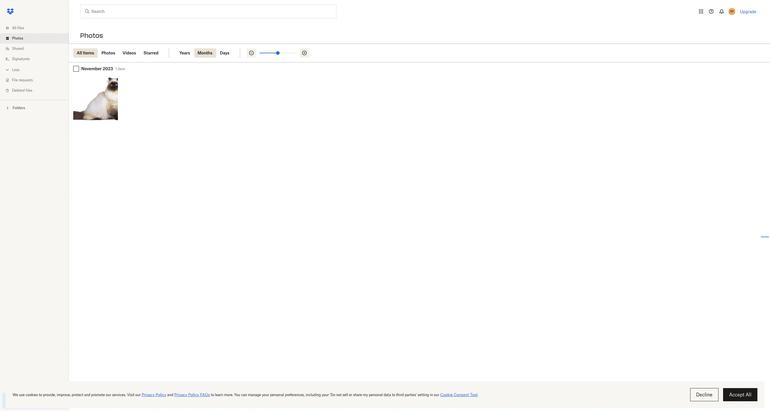 Task type: vqa. For each thing, say whether or not it's contained in the screenshot.
Videos 'button'
yes



Task type: describe. For each thing, give the bounding box(es) containing it.
photos up items
[[80, 32, 103, 40]]

Photo Zoom Slider range field
[[260, 53, 297, 53]]

signatures link
[[5, 54, 69, 64]]

years button
[[176, 48, 194, 58]]

starred
[[144, 50, 159, 55]]

videos button
[[119, 48, 140, 58]]

all for all items
[[77, 50, 82, 55]]

photos inside photos "link"
[[12, 36, 23, 40]]

shared
[[12, 46, 24, 51]]

deleted files
[[12, 88, 32, 93]]

item
[[118, 67, 125, 71]]

deleted
[[12, 88, 25, 93]]

videos
[[123, 50, 136, 55]]

quota usage image
[[6, 396, 15, 405]]

files for deleted files
[[26, 88, 32, 93]]

shared link
[[5, 44, 69, 54]]

deleted files link
[[5, 85, 69, 96]]

years
[[180, 50, 190, 55]]

image - himalayan-chocolate-point.webp 11/21/2023, 2:36:33 pm image
[[73, 76, 118, 121]]

tab list containing all items
[[73, 48, 169, 58]]

features
[[35, 396, 46, 400]]

Search text field
[[91, 8, 325, 15]]

less
[[12, 68, 19, 72]]

photos button
[[98, 48, 119, 58]]

upgrade
[[741, 9, 757, 14]]

explore
[[17, 396, 28, 400]]

signatures
[[12, 57, 30, 61]]

requests
[[19, 78, 33, 82]]

dropbox image
[[5, 6, 16, 17]]



Task type: locate. For each thing, give the bounding box(es) containing it.
1 horizontal spatial tab list
[[176, 48, 240, 58]]

all for all files
[[12, 26, 16, 30]]

photos inside the photos button
[[102, 50, 115, 55]]

explore free features
[[17, 396, 46, 400]]

all
[[12, 26, 16, 30], [77, 50, 82, 55]]

months button
[[194, 48, 216, 58]]

photos up shared
[[12, 36, 23, 40]]

days button
[[217, 48, 233, 58]]

0 vertical spatial files
[[17, 26, 24, 30]]

1 horizontal spatial all
[[77, 50, 82, 55]]

november
[[81, 66, 102, 71]]

1
[[115, 67, 117, 71]]

less image
[[5, 67, 10, 73]]

items
[[83, 50, 94, 55]]

files right "deleted" at the left of the page
[[26, 88, 32, 93]]

list containing all files
[[0, 19, 69, 100]]

photos up 2023
[[102, 50, 115, 55]]

upgrade link
[[741, 9, 757, 14]]

files for all files
[[17, 26, 24, 30]]

all down dropbox icon
[[12, 26, 16, 30]]

1 horizontal spatial files
[[26, 88, 32, 93]]

files inside "link"
[[26, 88, 32, 93]]

0 horizontal spatial all
[[12, 26, 16, 30]]

file requests link
[[5, 75, 69, 85]]

1 vertical spatial files
[[26, 88, 32, 93]]

all files link
[[5, 23, 69, 33]]

quota usage element
[[6, 396, 15, 405]]

days
[[220, 50, 230, 55]]

folders
[[13, 106, 25, 110]]

file requests
[[12, 78, 33, 82]]

kp button
[[728, 7, 737, 16]]

file
[[12, 78, 18, 82]]

november 2023 1 item
[[81, 66, 125, 71]]

kp
[[731, 9, 735, 13]]

folders button
[[0, 103, 69, 112]]

all inside button
[[77, 50, 82, 55]]

starred button
[[140, 48, 162, 58]]

tab list containing years
[[176, 48, 240, 58]]

0 horizontal spatial tab list
[[73, 48, 169, 58]]

tab list
[[73, 48, 169, 58], [176, 48, 240, 58]]

photos link
[[5, 33, 69, 44]]

1 vertical spatial all
[[77, 50, 82, 55]]

0 vertical spatial all
[[12, 26, 16, 30]]

all items button
[[73, 48, 98, 58]]

all files
[[12, 26, 24, 30]]

free
[[29, 396, 34, 400]]

1 tab list from the left
[[73, 48, 169, 58]]

photos
[[80, 32, 103, 40], [12, 36, 23, 40], [102, 50, 115, 55]]

2023
[[103, 66, 113, 71]]

files up the photos list item
[[17, 26, 24, 30]]

list
[[0, 19, 69, 100]]

photos list item
[[0, 33, 69, 44]]

all inside list
[[12, 26, 16, 30]]

months
[[198, 50, 213, 55]]

files
[[17, 26, 24, 30], [26, 88, 32, 93]]

2 tab list from the left
[[176, 48, 240, 58]]

0 horizontal spatial files
[[17, 26, 24, 30]]

all items
[[77, 50, 94, 55]]

all left items
[[77, 50, 82, 55]]



